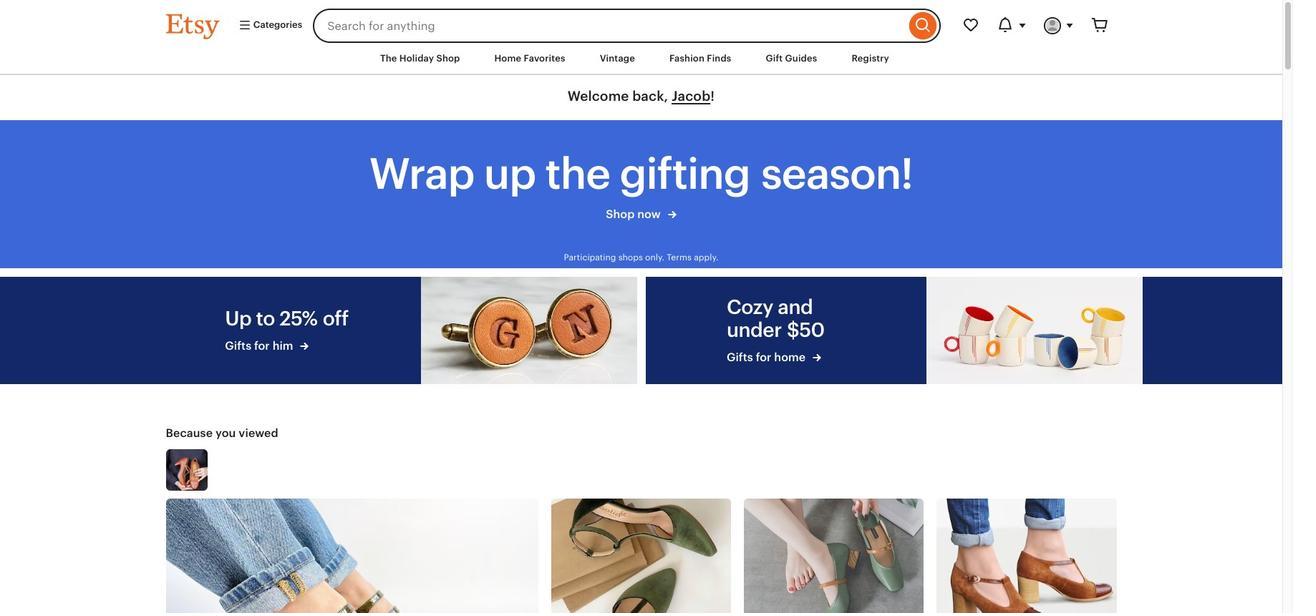 Task type: vqa. For each thing, say whether or not it's contained in the screenshot.
Fashion Finds link
yes



Task type: describe. For each thing, give the bounding box(es) containing it.
the holiday shop
[[380, 53, 460, 64]]

gifts for cozy and under $50
[[727, 351, 753, 364]]

vintage
[[600, 53, 635, 64]]

gifts for him link
[[225, 338, 349, 355]]

mary jane pumps three strap olive - green patent leather chunky heels free personalized image
[[166, 499, 539, 614]]

cozy and under $50
[[727, 296, 825, 341]]

vintage french dress shoes; woman casual qipao shoes, green & apricot 4 cm low heel, thick heel, comfortable summer autumn shoes image
[[744, 499, 924, 614]]

four sets of minimally designed porcelain espresso cup pairs shown painted in red, orange, blue and yellow on the inside, and white on the outside. image
[[926, 277, 1143, 384]]

25% off
[[279, 307, 349, 330]]

wrap up the gifting season!
[[369, 150, 913, 199]]

holiday
[[400, 53, 434, 64]]

gift guides
[[766, 53, 818, 64]]

jacob
[[672, 89, 711, 104]]

now
[[638, 208, 661, 222]]

him
[[273, 339, 293, 353]]

because
[[166, 427, 213, 440]]

cozy
[[727, 296, 774, 318]]

olive green velvet tango style woman handmade medium block heels pointed pumps ,green velvet wedding shoes   collection sandalen blockabsatz image
[[551, 499, 731, 614]]

home
[[495, 53, 522, 64]]

jacob link
[[672, 89, 711, 104]]

Search for anything text field
[[313, 9, 906, 43]]

home favorites
[[495, 53, 566, 64]]

shop now
[[606, 208, 664, 222]]

fashion finds link
[[659, 46, 742, 72]]

up to 25% off
[[225, 307, 349, 330]]

back,
[[633, 89, 669, 104]]

for for up
[[254, 339, 270, 353]]

only.
[[645, 253, 665, 263]]

shops
[[619, 253, 643, 263]]

the
[[545, 150, 610, 199]]

retro style cognac brown genuine leather, mary jane heels shoes, gift for her, classic style shoes, nature lover image
[[166, 450, 207, 491]]

registry link
[[841, 46, 900, 72]]

finds
[[707, 53, 732, 64]]

gift
[[766, 53, 783, 64]]

gifts for him
[[225, 339, 296, 353]]

1 vertical spatial shop
[[606, 208, 635, 222]]

gift guides link
[[755, 46, 828, 72]]

gifting season!
[[620, 150, 913, 199]]

shop now link
[[369, 206, 913, 224]]

gifts for home
[[727, 351, 809, 364]]

amy - mary jane shoes heel, brown leather mary janes, high heel mary janes, handmade shoes, custom shoes, free customization!! image
[[937, 499, 1117, 614]]

home favorites link
[[484, 46, 576, 72]]



Task type: locate. For each thing, give the bounding box(es) containing it.
!
[[711, 89, 715, 104]]

gifts
[[225, 339, 251, 353], [727, 351, 753, 364]]

categories button
[[227, 13, 309, 39]]

the holiday shop link
[[370, 46, 471, 72]]

up
[[225, 307, 252, 330]]

0 vertical spatial shop
[[437, 53, 460, 64]]

gifts for home link
[[727, 350, 858, 366]]

menu bar
[[140, 43, 1143, 75]]

categories
[[251, 20, 302, 30]]

0 horizontal spatial gifts
[[225, 339, 251, 353]]

you
[[216, 427, 236, 440]]

under $50
[[727, 318, 825, 341]]

for for cozy
[[756, 351, 772, 364]]

up
[[484, 150, 536, 199]]

participating shops only. terms apply.
[[564, 253, 719, 263]]

0 horizontal spatial for
[[254, 339, 270, 353]]

categories banner
[[140, 0, 1143, 43]]

1 horizontal spatial gifts
[[727, 351, 753, 364]]

participating
[[564, 253, 616, 263]]

shop
[[437, 53, 460, 64], [606, 208, 635, 222]]

1 horizontal spatial for
[[756, 351, 772, 364]]

fashion
[[670, 53, 705, 64]]

gifts down the under $50
[[727, 351, 753, 364]]

vintage link
[[589, 46, 646, 72]]

gifts for up to 25% off
[[225, 339, 251, 353]]

1 horizontal spatial shop
[[606, 208, 635, 222]]

terms apply.
[[667, 253, 719, 263]]

home
[[775, 351, 806, 364]]

fashion finds
[[670, 53, 732, 64]]

wrap
[[369, 150, 475, 199]]

to
[[256, 307, 275, 330]]

for
[[254, 339, 270, 353], [756, 351, 772, 364]]

shop right holiday
[[437, 53, 460, 64]]

for left him
[[254, 339, 270, 353]]

guides
[[785, 53, 818, 64]]

none search field inside categories banner
[[313, 9, 941, 43]]

menu bar containing the holiday shop
[[140, 43, 1143, 75]]

registry
[[852, 53, 890, 64]]

and
[[778, 296, 813, 318]]

gifts down up
[[225, 339, 251, 353]]

None search field
[[313, 9, 941, 43]]

because you viewed
[[166, 427, 278, 440]]

for left "home"
[[756, 351, 772, 364]]

0 horizontal spatial shop
[[437, 53, 460, 64]]

welcome back, jacob !
[[568, 89, 715, 104]]

favorites
[[524, 53, 566, 64]]

shop left now
[[606, 208, 635, 222]]

a pair of personalized embossed light brown leather cufflinks shown with a bronze bezel and a custom letter on each one. image
[[421, 277, 637, 384]]

viewed
[[239, 427, 278, 440]]

welcome
[[568, 89, 629, 104]]

the
[[380, 53, 397, 64]]



